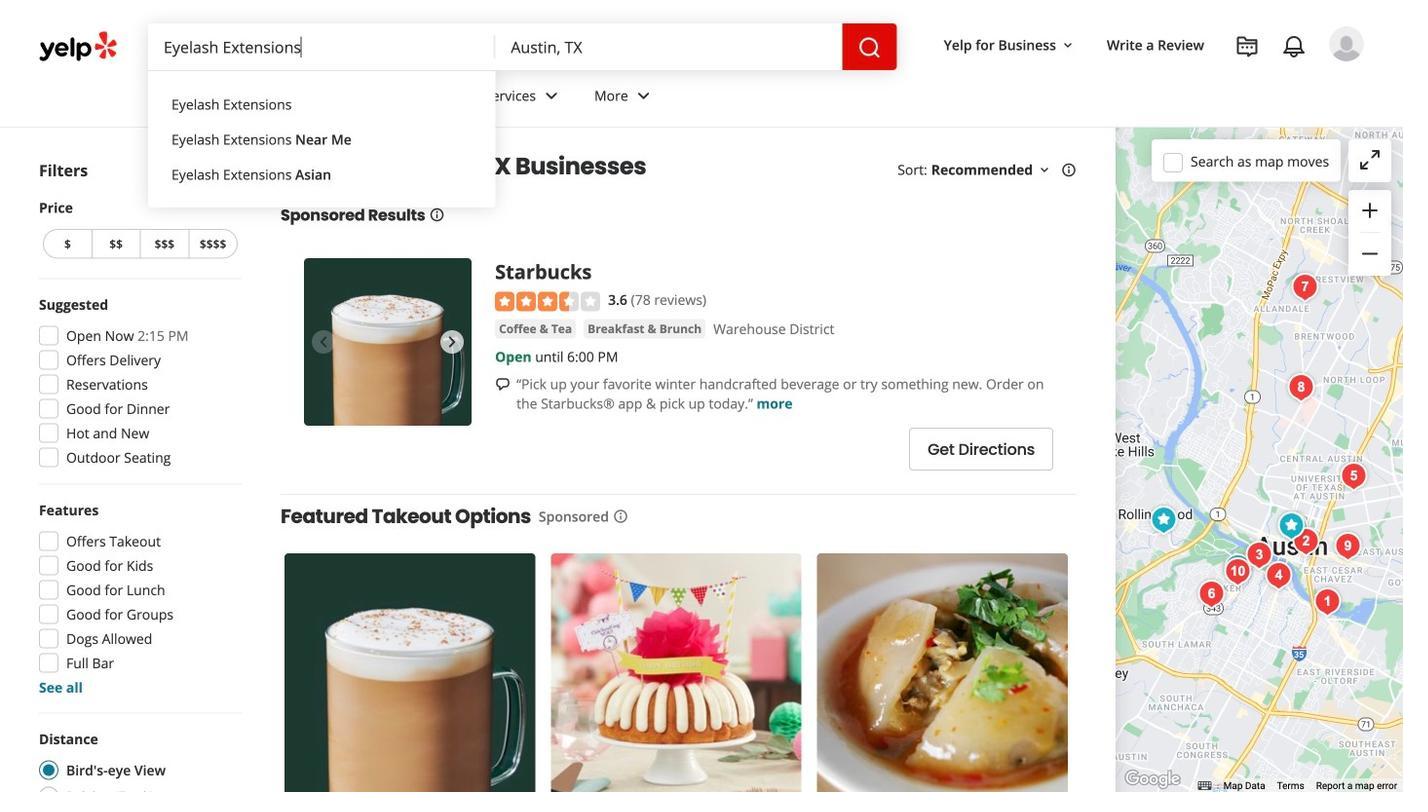 Task type: vqa. For each thing, say whether or not it's contained in the screenshot.
'group'
yes



Task type: describe. For each thing, give the bounding box(es) containing it.
16 info v2 image
[[613, 509, 629, 525]]

zoom in image
[[1359, 199, 1383, 222]]

starbucks image
[[1273, 507, 1312, 546]]

1618 asian fusion image
[[1309, 583, 1348, 622]]

keyboard shortcuts image
[[1198, 782, 1213, 791]]

uchiko austin image
[[1283, 369, 1322, 408]]

google image
[[1121, 767, 1186, 793]]

map region
[[1068, 0, 1404, 793]]

capital one café image
[[1276, 508, 1315, 547]]

ruby a. image
[[1330, 26, 1365, 61]]

address, neighborhood, city, state or zip text field
[[496, 23, 843, 70]]

suerte image
[[1329, 527, 1368, 566]]

aba - austin image
[[1260, 557, 1299, 596]]

24 chevron down v2 image
[[632, 84, 656, 108]]

user actions element
[[929, 24, 1392, 144]]

16 speech v2 image
[[495, 377, 511, 393]]

salty sow image
[[1335, 457, 1374, 496]]

slideshow element
[[304, 258, 472, 426]]

3.6 star rating image
[[495, 292, 601, 311]]

nothing bundt cakes image
[[1145, 501, 1184, 540]]



Task type: locate. For each thing, give the bounding box(es) containing it.
business categories element
[[148, 70, 1365, 127]]

coco's cafe image
[[1352, 202, 1391, 241]]

notifications image
[[1283, 35, 1306, 59]]

search image
[[859, 36, 882, 60]]

odd duck image
[[1219, 553, 1258, 592]]

24 chevron down v2 image left 24 chevron down v2 image
[[540, 84, 564, 108]]

1 horizontal spatial 16 chevron down v2 image
[[1061, 38, 1076, 53]]

0 vertical spatial 16 chevron down v2 image
[[1061, 38, 1076, 53]]

loro austin image
[[1193, 575, 1232, 614]]

0 horizontal spatial 16 chevron down v2 image
[[1037, 162, 1053, 178]]

terry black's barbecue image
[[1241, 536, 1280, 575]]

  text field
[[148, 23, 496, 70]]

1 vertical spatial 16 info v2 image
[[429, 207, 445, 223]]

2 24 chevron down v2 image from the left
[[540, 84, 564, 108]]

projects image
[[1236, 35, 1260, 59]]

16 chevron down v2 image
[[1061, 38, 1076, 53], [1037, 162, 1053, 178]]

things to do, nail salons, plumbers text field
[[148, 23, 496, 70]]

24 chevron down v2 image down things to do, nail salons, plumbers text box
[[244, 84, 267, 108]]

24 chevron down v2 image
[[244, 84, 267, 108], [540, 84, 564, 108]]

barley swine image
[[1287, 268, 1326, 307]]

expand map image
[[1359, 148, 1383, 172]]

None field
[[148, 23, 496, 70], [496, 23, 843, 70], [148, 23, 496, 70]]

0 horizontal spatial 16 info v2 image
[[429, 207, 445, 223]]

none field address, neighborhood, city, state or zip
[[496, 23, 843, 70]]

None search field
[[148, 23, 898, 70]]

soto south lamar image
[[1219, 549, 1258, 588]]

option group
[[33, 730, 242, 793]]

0 horizontal spatial 24 chevron down v2 image
[[244, 84, 267, 108]]

1 24 chevron down v2 image from the left
[[244, 84, 267, 108]]

previous image
[[312, 331, 335, 354]]

next image
[[441, 331, 464, 354]]

1 horizontal spatial 16 info v2 image
[[1062, 162, 1077, 178]]

0 vertical spatial 16 info v2 image
[[1062, 162, 1077, 178]]

zoom out image
[[1359, 242, 1383, 266]]

1 vertical spatial 16 chevron down v2 image
[[1037, 162, 1053, 178]]

group
[[1349, 190, 1392, 276], [39, 198, 242, 263], [33, 295, 242, 473], [33, 501, 242, 698]]

1 horizontal spatial 24 chevron down v2 image
[[540, 84, 564, 108]]

16 info v2 image
[[1062, 162, 1077, 178], [429, 207, 445, 223]]

moonshine patio bar & grill image
[[1288, 523, 1327, 562]]



